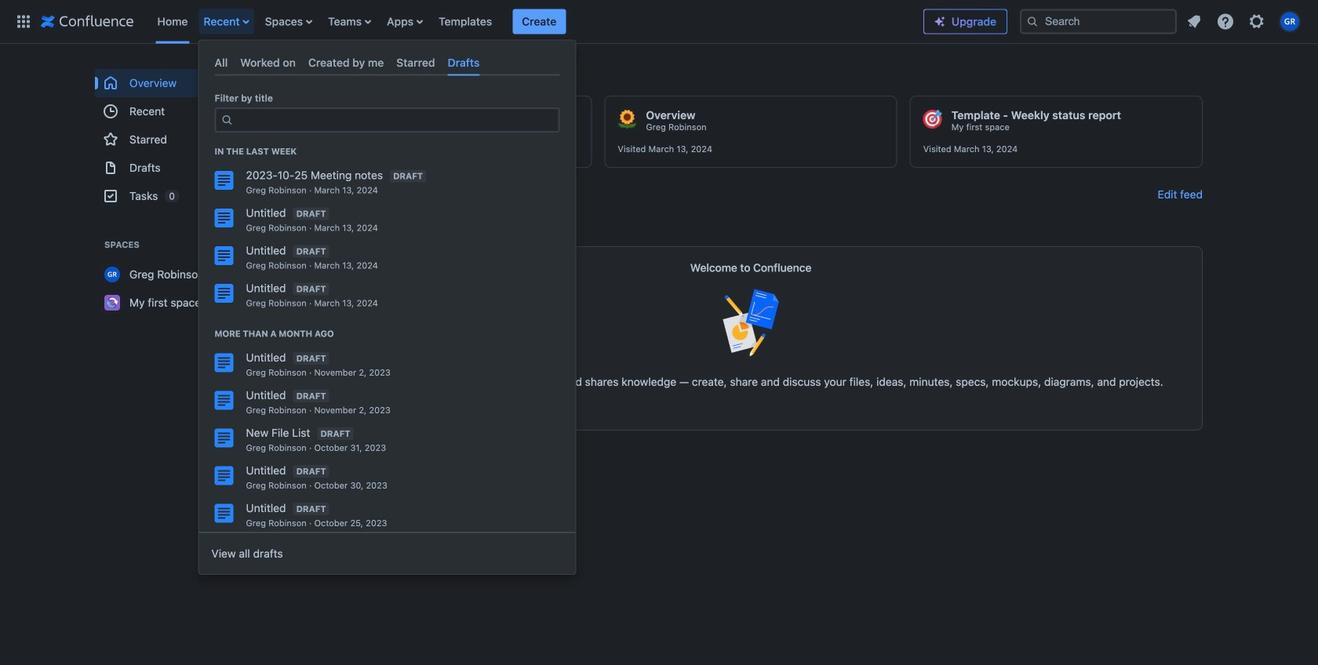Task type: vqa. For each thing, say whether or not it's contained in the screenshot.
Edit this page icon
no



Task type: describe. For each thing, give the bounding box(es) containing it.
create a space image
[[258, 235, 277, 254]]

list item inside list
[[513, 9, 566, 34]]

search image
[[1027, 15, 1039, 28]]

premium image
[[934, 15, 946, 28]]

list for appswitcher icon
[[150, 0, 924, 44]]



Task type: locate. For each thing, give the bounding box(es) containing it.
help icon image
[[1216, 12, 1235, 31]]

unstar this space image
[[261, 268, 274, 281]]

1 horizontal spatial list item
[[513, 9, 566, 34]]

None search field
[[1020, 9, 1177, 34]]

banner
[[0, 0, 1318, 44]]

confluence image
[[41, 12, 134, 31], [41, 12, 134, 31]]

0 horizontal spatial list item
[[199, 0, 256, 44]]

0 horizontal spatial list
[[150, 0, 924, 44]]

None text field
[[238, 109, 549, 131]]

list
[[150, 0, 924, 44], [1180, 7, 1309, 36]]

notification icon image
[[1185, 12, 1204, 31]]

:sunflower: image
[[618, 110, 637, 129], [618, 110, 637, 129]]

appswitcher icon image
[[14, 12, 33, 31]]

Search field
[[1020, 9, 1177, 34]]

tab list
[[208, 50, 566, 76]]

settings icon image
[[1248, 12, 1267, 31]]

list item
[[199, 0, 256, 44], [513, 9, 566, 34]]

global element
[[9, 0, 924, 44]]

1 horizontal spatial list
[[1180, 7, 1309, 36]]

group
[[95, 69, 283, 210]]

list for premium icon in the right of the page
[[1180, 7, 1309, 36]]

:dart: image
[[923, 110, 942, 129], [923, 110, 942, 129]]



